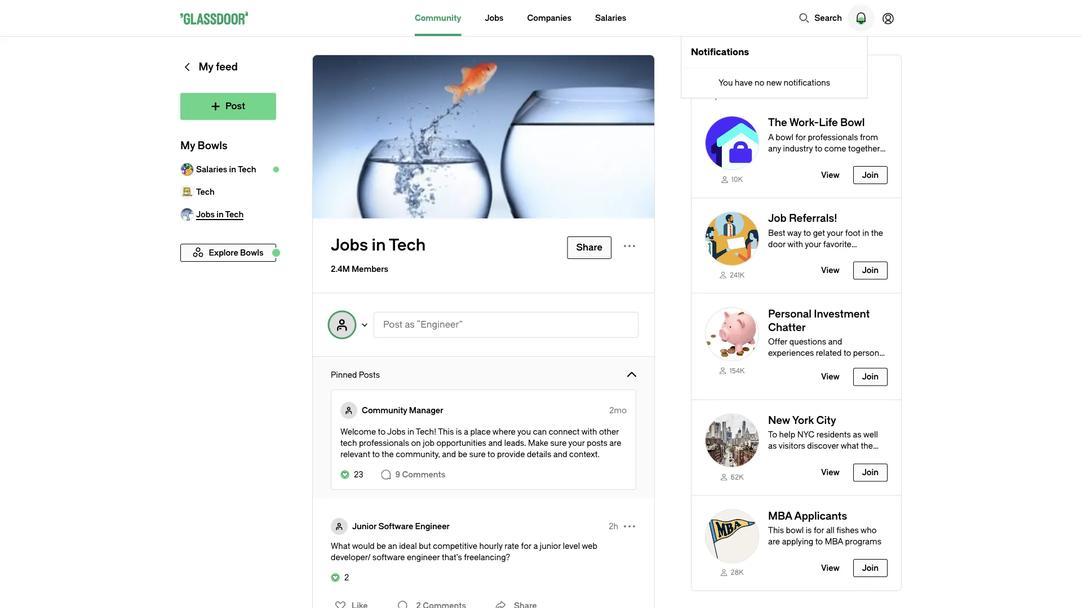 Task type: locate. For each thing, give the bounding box(es) containing it.
a inside 'welcome to jobs in tech! this is a place where you can connect with other tech professionals on job opportunities and leads. make sure your posts are relevant to the community, and be sure to provide details and context.'
[[464, 427, 468, 437]]

1 horizontal spatial jobs
[[387, 427, 406, 437]]

for inside mba applicants this bowl is for all fishes who are applying to mba programs
[[814, 526, 824, 536]]

bowls
[[748, 91, 771, 100], [198, 140, 227, 152]]

this inside 'welcome to jobs in tech! this is a place where you can connect with other tech professionals on job opportunities and leads. make sure your posts are relevant to the community, and be sure to provide details and context.'
[[438, 427, 454, 437]]

0 vertical spatial tech
[[238, 165, 256, 174]]

image for bowl image up 28k link
[[705, 510, 759, 564]]

0 horizontal spatial bowls
[[198, 140, 227, 152]]

for inside the work-life bowl a bowl for professionals from any industry to come together and discuss the day-to-day happenings of work-life.
[[795, 133, 806, 142]]

finance
[[768, 360, 796, 369]]

to up investments on the right of the page
[[844, 349, 851, 358]]

0 vertical spatial this
[[438, 427, 454, 437]]

freelancing?
[[464, 553, 510, 562]]

1 horizontal spatial is
[[806, 526, 812, 536]]

4 image for bowl image from the top
[[705, 414, 759, 468]]

other
[[599, 427, 619, 437]]

0 horizontal spatial tech
[[196, 187, 215, 197]]

2 vertical spatial in
[[407, 427, 414, 437]]

1 horizontal spatial tech
[[238, 165, 256, 174]]

0 vertical spatial bowl
[[776, 133, 794, 142]]

1 horizontal spatial as
[[768, 442, 777, 451]]

1 vertical spatial a
[[533, 542, 538, 551]]

mba applicants this bowl is for all fishes who are applying to mba programs
[[768, 510, 881, 547]]

with
[[582, 427, 597, 437]]

1 horizontal spatial bowls
[[748, 91, 771, 100]]

community up welcome
[[362, 406, 407, 415]]

are inside 'welcome to jobs in tech! this is a place where you can connect with other tech professionals on job opportunities and leads. make sure your posts are relevant to the community, and be sure to provide details and context.'
[[609, 439, 621, 448]]

1 vertical spatial my
[[180, 140, 195, 152]]

sure down connect at the right of page
[[550, 439, 567, 448]]

the inside the work-life bowl a bowl for professionals from any industry to come together and discuss the day-to-day happenings of work-life.
[[814, 155, 827, 165]]

to left come
[[815, 144, 823, 153]]

to inside mba applicants this bowl is for all fishes who are applying to mba programs
[[815, 538, 823, 547]]

my up salaries in tech link
[[180, 140, 195, 152]]

leads.
[[504, 439, 526, 448]]

0 horizontal spatial community
[[362, 406, 407, 415]]

nyc
[[797, 431, 815, 440]]

and down experiences
[[798, 360, 812, 369]]

comments
[[402, 470, 445, 480]]

0 horizontal spatial in
[[229, 165, 236, 174]]

the left community,
[[382, 450, 394, 459]]

community for community
[[415, 13, 461, 23]]

2.4m
[[331, 265, 350, 274]]

in up tech link
[[229, 165, 236, 174]]

and down the "opportunities"
[[442, 450, 456, 459]]

image for bowl image for job referrals!
[[705, 212, 759, 266]]

sure down the "opportunities"
[[469, 450, 486, 459]]

mba up the applying
[[768, 510, 792, 522]]

1 horizontal spatial community
[[415, 13, 461, 23]]

bowl inside mba applicants this bowl is for all fishes who are applying to mba programs
[[786, 526, 804, 536]]

0 horizontal spatial is
[[456, 427, 462, 437]]

community left jobs link
[[415, 13, 461, 23]]

2
[[344, 573, 349, 583]]

bowl up the applying
[[786, 526, 804, 536]]

tech for salaries in tech
[[238, 165, 256, 174]]

my for my bowls
[[180, 140, 195, 152]]

10k link
[[705, 175, 759, 184]]

the up of
[[814, 155, 827, 165]]

search button
[[793, 7, 848, 29]]

for left all
[[814, 526, 824, 536]]

2 horizontal spatial jobs
[[485, 13, 504, 23]]

0 vertical spatial my
[[199, 61, 213, 73]]

1 vertical spatial toogle identity image
[[331, 519, 348, 535]]

of
[[814, 167, 821, 176]]

28k link
[[705, 568, 759, 578]]

1 vertical spatial sure
[[469, 450, 486, 459]]

junior software engineer button
[[352, 521, 450, 533]]

0 horizontal spatial the
[[382, 450, 394, 459]]

can
[[533, 427, 547, 437]]

in up on
[[407, 427, 414, 437]]

but
[[419, 542, 431, 551]]

in for jobs
[[372, 236, 386, 255]]

0 horizontal spatial are
[[609, 439, 621, 448]]

0 vertical spatial community
[[415, 13, 461, 23]]

image for bowl image
[[705, 116, 759, 170], [705, 212, 759, 266], [705, 307, 759, 362], [705, 414, 759, 468], [705, 510, 759, 564]]

1 horizontal spatial be
[[458, 450, 467, 459]]

jobs left the companies at top
[[485, 13, 504, 23]]

is up the "opportunities"
[[456, 427, 462, 437]]

in up members
[[372, 236, 386, 255]]

community link
[[415, 0, 461, 36]]

be down the "opportunities"
[[458, 450, 467, 459]]

pinned posts
[[331, 371, 380, 380]]

1 image for bowl image from the top
[[705, 116, 759, 170]]

2 image for bowl image from the top
[[705, 212, 759, 266]]

2 vertical spatial as
[[768, 442, 777, 451]]

0 vertical spatial a
[[464, 427, 468, 437]]

ideal
[[399, 542, 417, 551]]

toogle identity image up the 'pinned'
[[329, 312, 356, 339]]

a up the "opportunities"
[[464, 427, 468, 437]]

to
[[815, 144, 823, 153], [844, 349, 851, 358], [378, 427, 386, 437], [372, 450, 380, 459], [488, 450, 495, 459], [879, 453, 886, 462], [815, 538, 823, 547]]

professionals up come
[[808, 133, 858, 142]]

to left provide
[[488, 450, 495, 459]]

bowl
[[776, 133, 794, 142], [786, 526, 804, 536]]

jobs down community manager
[[387, 427, 406, 437]]

as right post
[[405, 320, 415, 330]]

0 horizontal spatial mba
[[768, 510, 792, 522]]

0 horizontal spatial be
[[377, 542, 386, 551]]

1 vertical spatial tech
[[196, 187, 215, 197]]

welcome to jobs in tech! this is a place where you can connect with other tech professionals on job opportunities and leads. make sure your posts are relevant to the community, and be sure to provide details and context.
[[340, 427, 621, 459]]

life.
[[845, 167, 858, 176]]

be
[[458, 450, 467, 459], [377, 542, 386, 551]]

1 horizontal spatial this
[[768, 526, 784, 536]]

the inside 'welcome to jobs in tech! this is a place where you can connect with other tech professionals on job opportunities and leads. make sure your posts are relevant to the community, and be sure to provide details and context.'
[[382, 450, 394, 459]]

1 horizontal spatial the
[[814, 155, 827, 165]]

in
[[229, 165, 236, 174], [372, 236, 386, 255], [407, 427, 414, 437]]

2 horizontal spatial tech
[[389, 236, 426, 255]]

investments
[[814, 360, 860, 369]]

be left an
[[377, 542, 386, 551]]

3 image for bowl image from the top
[[705, 307, 759, 362]]

2 vertical spatial tech
[[389, 236, 426, 255]]

to right the applying
[[815, 538, 823, 547]]

offer
[[768, 338, 788, 347]]

an
[[388, 542, 397, 551]]

toogle identity image
[[329, 312, 356, 339], [331, 519, 348, 535]]

that's
[[442, 553, 462, 562]]

1 horizontal spatial in
[[372, 236, 386, 255]]

jobs for jobs
[[485, 13, 504, 23]]

to
[[768, 431, 777, 440]]

bowl inside the work-life bowl a bowl for professionals from any industry to come together and discuss the day-to-day happenings of work-life.
[[776, 133, 794, 142]]

community,
[[396, 450, 440, 459]]

1 vertical spatial as
[[853, 431, 861, 440]]

is up the applying
[[806, 526, 812, 536]]

is
[[456, 427, 462, 437], [806, 526, 812, 536]]

professionals down welcome
[[359, 439, 409, 448]]

for right have
[[758, 69, 776, 85]]

1 horizontal spatial a
[[533, 542, 538, 551]]

explore
[[705, 91, 735, 100]]

0 vertical spatial salaries
[[595, 13, 626, 23]]

discover
[[807, 442, 839, 451]]

1 vertical spatial this
[[768, 526, 784, 536]]

and up related
[[828, 338, 842, 347]]

feed
[[216, 61, 238, 73]]

community
[[415, 13, 461, 23], [362, 406, 407, 415]]

all
[[736, 91, 746, 100]]

and inside the work-life bowl a bowl for professionals from any industry to come together and discuss the day-to-day happenings of work-life.
[[768, 155, 782, 165]]

bowls up the salaries in tech
[[198, 140, 227, 152]]

you have no new notifications
[[719, 78, 830, 87]]

1 vertical spatial community
[[362, 406, 407, 415]]

as up what at the right of page
[[853, 431, 861, 440]]

1 vertical spatial professionals
[[359, 439, 409, 448]]

1 vertical spatial is
[[806, 526, 812, 536]]

0 horizontal spatial as
[[405, 320, 415, 330]]

details
[[527, 450, 551, 459]]

0 vertical spatial mba
[[768, 510, 792, 522]]

my left feed
[[199, 61, 213, 73]]

0 horizontal spatial salaries
[[196, 165, 227, 174]]

image for bowl image up 241k 'link' at the top right of the page
[[705, 212, 759, 266]]

0 vertical spatial as
[[405, 320, 415, 330]]

personal
[[768, 308, 812, 320]]

investment
[[814, 308, 870, 320]]

241k link
[[705, 270, 759, 280]]

this up the applying
[[768, 526, 784, 536]]

make
[[528, 439, 548, 448]]

this up the "opportunities"
[[438, 427, 454, 437]]

0 vertical spatial are
[[609, 439, 621, 448]]

1 vertical spatial you
[[517, 427, 531, 437]]

10k
[[732, 176, 743, 184]]

0 vertical spatial be
[[458, 450, 467, 459]]

1 vertical spatial are
[[768, 538, 780, 547]]

post as "engineer"
[[383, 320, 463, 330]]

for right rate
[[521, 542, 531, 551]]

1 vertical spatial be
[[377, 542, 386, 551]]

notifications
[[691, 47, 749, 57]]

from
[[860, 133, 878, 142]]

1 vertical spatial jobs
[[331, 236, 368, 255]]

salaries for salaries in tech
[[196, 165, 227, 174]]

0 horizontal spatial a
[[464, 427, 468, 437]]

toogle identity image
[[340, 402, 357, 419]]

as down to
[[768, 442, 777, 451]]

to inside personal investment chatter offer questions and experiences related to personal finance and investments
[[844, 349, 851, 358]]

0 vertical spatial you
[[779, 69, 803, 85]]

mba down all
[[825, 538, 843, 547]]

hourly
[[479, 542, 503, 551]]

bowls™ for you
[[705, 69, 803, 85]]

0 vertical spatial in
[[229, 165, 236, 174]]

2 vertical spatial jobs
[[387, 427, 406, 437]]

1 horizontal spatial my
[[199, 61, 213, 73]]

jobs for jobs in tech
[[331, 236, 368, 255]]

are inside mba applicants this bowl is for all fishes who are applying to mba programs
[[768, 538, 780, 547]]

most
[[797, 453, 816, 462]]

1 horizontal spatial professionals
[[808, 133, 858, 142]]

the up has
[[861, 442, 873, 451]]

0 horizontal spatial jobs
[[331, 236, 368, 255]]

0 horizontal spatial sure
[[469, 450, 486, 459]]

city
[[816, 415, 836, 427]]

1 horizontal spatial mba
[[825, 538, 843, 547]]

0 horizontal spatial my
[[180, 140, 195, 152]]

to inside new york city to help nyc residents as well as visitors discover what the world's most popular city has to offer!
[[879, 453, 886, 462]]

image for bowl image up "62k" "link"
[[705, 414, 759, 468]]

1 vertical spatial bowl
[[786, 526, 804, 536]]

2 horizontal spatial in
[[407, 427, 414, 437]]

0 vertical spatial is
[[456, 427, 462, 437]]

1 horizontal spatial are
[[768, 538, 780, 547]]

the
[[768, 117, 787, 129]]

are down other
[[609, 439, 621, 448]]

2.4m members
[[331, 265, 388, 274]]

0 horizontal spatial professionals
[[359, 439, 409, 448]]

help
[[779, 431, 795, 440]]

1 vertical spatial salaries
[[196, 165, 227, 174]]

and down any
[[768, 155, 782, 165]]

work-
[[823, 167, 845, 176]]

salaries for salaries
[[595, 13, 626, 23]]

visitors
[[779, 442, 805, 451]]

salaries link
[[595, 0, 626, 36]]

1 vertical spatial bowls
[[198, 140, 227, 152]]

new york city to help nyc residents as well as visitors discover what the world's most popular city has to offer!
[[768, 415, 886, 474]]

a
[[464, 427, 468, 437], [533, 542, 538, 551]]

who
[[861, 526, 877, 536]]

toogle identity image up what
[[331, 519, 348, 535]]

level
[[563, 542, 580, 551]]

5 image for bowl image from the top
[[705, 510, 759, 564]]

jobs in tech
[[331, 236, 426, 255]]

image for bowl image for new york city
[[705, 414, 759, 468]]

image for bowl image up 154k link
[[705, 307, 759, 362]]

is inside 'welcome to jobs in tech! this is a place where you can connect with other tech professionals on job opportunities and leads. make sure your posts are relevant to the community, and be sure to provide details and context.'
[[456, 427, 462, 437]]

1 vertical spatial in
[[372, 236, 386, 255]]

you up explore all bowls link
[[779, 69, 803, 85]]

2h link
[[609, 521, 618, 533]]

bowls down no
[[748, 91, 771, 100]]

for up industry
[[795, 133, 806, 142]]

0 vertical spatial jobs
[[485, 13, 504, 23]]

post as "engineer" button
[[374, 312, 639, 338]]

a left junior at the bottom of page
[[533, 542, 538, 551]]

0 horizontal spatial this
[[438, 427, 454, 437]]

tech for jobs in tech
[[389, 236, 426, 255]]

0 vertical spatial sure
[[550, 439, 567, 448]]

explore all bowls link
[[705, 89, 901, 103]]

bowl right a
[[776, 133, 794, 142]]

0 vertical spatial professionals
[[808, 133, 858, 142]]

jobs up 2.4m
[[331, 236, 368, 255]]

developer/
[[331, 553, 370, 562]]

9 comments
[[395, 470, 445, 480]]

image for bowl image up 10k link
[[705, 116, 759, 170]]

1 horizontal spatial salaries
[[595, 13, 626, 23]]

day-
[[829, 155, 845, 165]]

for inside what would be an ideal but competitive hourly rate for a junior level web developer/ software engineer that's freelancing?
[[521, 542, 531, 551]]

are left the applying
[[768, 538, 780, 547]]

community manager
[[362, 406, 443, 415]]

62k
[[731, 474, 744, 481]]

2 horizontal spatial as
[[853, 431, 861, 440]]

this inside mba applicants this bowl is for all fishes who are applying to mba programs
[[768, 526, 784, 536]]

you up the leads.
[[517, 427, 531, 437]]

2 horizontal spatial the
[[861, 442, 873, 451]]

provide
[[497, 450, 525, 459]]

to right has
[[879, 453, 886, 462]]

tech
[[238, 165, 256, 174], [196, 187, 215, 197], [389, 236, 426, 255]]

to right welcome
[[378, 427, 386, 437]]

0 horizontal spatial you
[[517, 427, 531, 437]]



Task type: vqa. For each thing, say whether or not it's contained in the screenshot.


Task type: describe. For each thing, give the bounding box(es) containing it.
pinned
[[331, 371, 357, 380]]

on
[[411, 439, 421, 448]]

the inside new york city to help nyc residents as well as visitors discover what the world's most popular city has to offer!
[[861, 442, 873, 451]]

junior
[[352, 522, 377, 531]]

in for salaries
[[229, 165, 236, 174]]

work-
[[789, 117, 819, 129]]

residents
[[817, 431, 851, 440]]

no
[[755, 78, 764, 87]]

1 horizontal spatial you
[[779, 69, 803, 85]]

have
[[735, 78, 753, 87]]

discuss
[[784, 155, 813, 165]]

28k
[[731, 569, 744, 577]]

software
[[378, 522, 413, 531]]

2mo
[[609, 406, 627, 415]]

together
[[848, 144, 880, 153]]

your
[[568, 439, 585, 448]]

popular
[[818, 453, 847, 462]]

professionals inside the work-life bowl a bowl for professionals from any industry to come together and discuss the day-to-day happenings of work-life.
[[808, 133, 858, 142]]

and down where
[[488, 439, 502, 448]]

manager
[[409, 406, 443, 415]]

is inside mba applicants this bowl is for all fishes who are applying to mba programs
[[806, 526, 812, 536]]

to right 'relevant'
[[372, 450, 380, 459]]

image for bowl image for personal investment chatter
[[705, 307, 759, 362]]

referrals!
[[789, 213, 837, 224]]

bowl
[[840, 117, 865, 129]]

to inside the work-life bowl a bowl for professionals from any industry to come together and discuss the day-to-day happenings of work-life.
[[815, 144, 823, 153]]

salaries in tech
[[196, 165, 256, 174]]

what would be an ideal but competitive hourly rate for a junior level web developer/ software engineer that's freelancing?
[[331, 542, 597, 562]]

come
[[824, 144, 846, 153]]

rate
[[505, 542, 519, 551]]

engineer
[[415, 522, 450, 531]]

a inside what would be an ideal but competitive hourly rate for a junior level web developer/ software engineer that's freelancing?
[[533, 542, 538, 551]]

241k
[[730, 271, 745, 279]]

to-
[[845, 155, 857, 165]]

in inside 'welcome to jobs in tech! this is a place where you can connect with other tech professionals on job opportunities and leads. make sure your posts are relevant to the community, and be sure to provide details and context.'
[[407, 427, 414, 437]]

where
[[493, 427, 516, 437]]

experiences
[[768, 349, 814, 358]]

be inside 'welcome to jobs in tech! this is a place where you can connect with other tech professionals on job opportunities and leads. make sure your posts are relevant to the community, and be sure to provide details and context.'
[[458, 450, 467, 459]]

place
[[470, 427, 491, 437]]

my bowls
[[180, 140, 227, 152]]

world's
[[768, 453, 795, 462]]

a
[[768, 133, 774, 142]]

junior
[[540, 542, 561, 551]]

image for bowl image for mba applicants
[[705, 510, 759, 564]]

be inside what would be an ideal but competitive hourly rate for a junior level web developer/ software engineer that's freelancing?
[[377, 542, 386, 551]]

jobs inside 'welcome to jobs in tech! this is a place where you can connect with other tech professionals on job opportunities and leads. make sure your posts are relevant to the community, and be sure to provide details and context.'
[[387, 427, 406, 437]]

web
[[582, 542, 597, 551]]

154k
[[730, 367, 745, 375]]

happenings
[[768, 167, 812, 176]]

you inside 'welcome to jobs in tech! this is a place where you can connect with other tech professionals on job opportunities and leads. make sure your posts are relevant to the community, and be sure to provide details and context.'
[[517, 427, 531, 437]]

life
[[819, 117, 838, 129]]

welcome
[[340, 427, 376, 437]]

professionals inside 'welcome to jobs in tech! this is a place where you can connect with other tech professionals on job opportunities and leads. make sure your posts are relevant to the community, and be sure to provide details and context.'
[[359, 439, 409, 448]]

has
[[863, 453, 877, 462]]

bowls™
[[705, 69, 755, 85]]

image for bowl image for the work-life bowl
[[705, 116, 759, 170]]

tech!
[[416, 427, 436, 437]]

relevant
[[340, 450, 370, 459]]

all
[[826, 526, 835, 536]]

and right details on the bottom of the page
[[553, 450, 567, 459]]

applying
[[782, 538, 813, 547]]

chatter
[[768, 322, 806, 334]]

community for community manager
[[362, 406, 407, 415]]

software
[[372, 553, 405, 562]]

9
[[395, 470, 400, 480]]

my for my feed
[[199, 61, 213, 73]]

posts
[[359, 371, 380, 380]]

0 vertical spatial toogle identity image
[[329, 312, 356, 339]]

as inside button
[[405, 320, 415, 330]]

posts
[[587, 439, 608, 448]]

job
[[768, 213, 787, 224]]

154k link
[[705, 366, 759, 376]]

the work-life bowl a bowl for professionals from any industry to come together and discuss the day-to-day happenings of work-life.
[[768, 117, 880, 176]]

competitive
[[433, 542, 477, 551]]

notifications
[[784, 78, 830, 87]]

1 vertical spatial mba
[[825, 538, 843, 547]]

tech link
[[180, 181, 276, 203]]

1 horizontal spatial sure
[[550, 439, 567, 448]]

programs
[[845, 538, 881, 547]]

city
[[848, 453, 861, 462]]

23
[[354, 470, 363, 480]]

you
[[719, 78, 733, 87]]

would
[[352, 542, 375, 551]]

personal investment chatter offer questions and experiences related to personal finance and investments
[[768, 308, 886, 369]]

fishes
[[837, 526, 859, 536]]

search
[[815, 13, 842, 23]]

companies link
[[527, 0, 571, 36]]

connect
[[549, 427, 580, 437]]

job referrals!
[[768, 213, 837, 224]]

0 vertical spatial bowls
[[748, 91, 771, 100]]

questions
[[789, 338, 826, 347]]

offer!
[[768, 464, 789, 474]]

tech
[[340, 439, 357, 448]]



